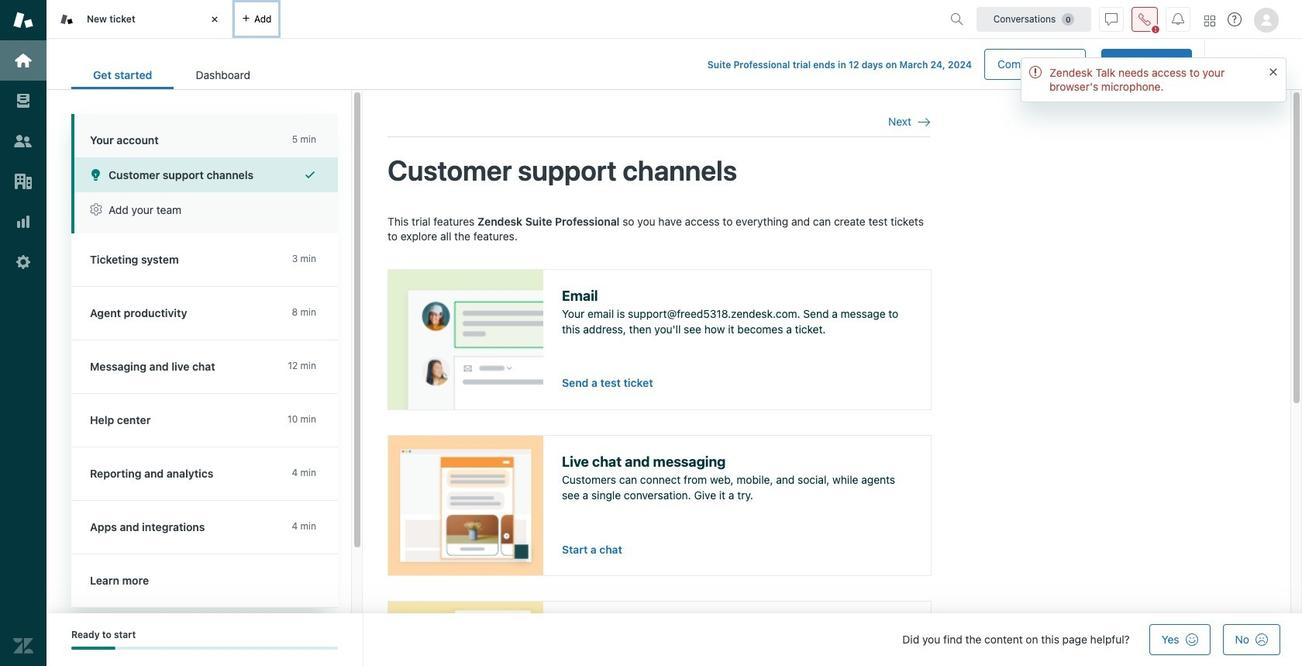 Task type: locate. For each thing, give the bounding box(es) containing it.
zendesk products image
[[1205, 15, 1216, 26]]

0 vertical spatial tab
[[47, 0, 233, 39]]

get help image
[[1228, 12, 1242, 26]]

progress bar image
[[71, 647, 116, 650]]

tab
[[47, 0, 233, 39], [174, 60, 272, 89]]

region
[[388, 214, 932, 666]]

admin image
[[13, 252, 33, 272]]

close image
[[207, 12, 223, 27]]

tabs tab list
[[47, 0, 944, 39]]

zendesk image
[[13, 636, 33, 656]]

customers image
[[13, 131, 33, 151]]

footer
[[47, 613, 1303, 666]]

progress-bar progress bar
[[71, 647, 338, 650]]

tab list
[[71, 60, 272, 89]]

button displays agent's chat status as invisible. image
[[1106, 13, 1118, 25]]

reporting image
[[13, 212, 33, 232]]

notifications image
[[1172, 13, 1185, 25]]

organizations image
[[13, 171, 33, 192]]

heading
[[71, 114, 338, 157]]



Task type: vqa. For each thing, say whether or not it's contained in the screenshot.
Example Of Conversation Inside Of Messaging And The Customer Is Asking The Agent About Changing The Size Of The Retail Order. image
yes



Task type: describe. For each thing, give the bounding box(es) containing it.
main element
[[0, 0, 47, 666]]

get started image
[[13, 50, 33, 71]]

views image
[[13, 91, 33, 111]]

example of email conversation inside of the ticketing system and the customer is asking the agent about reimbursement policy. image
[[388, 270, 544, 409]]

example of conversation inside of messaging and the customer is asking the agent about changing the size of the retail order. image
[[388, 436, 544, 575]]

example of how the agent accepts an incoming phone call as well as how to log the details of the call. image
[[388, 601, 544, 666]]

March 24, 2024 text field
[[900, 59, 972, 71]]

1 vertical spatial tab
[[174, 60, 272, 89]]

zendesk support image
[[13, 10, 33, 30]]

content-title region
[[388, 153, 930, 189]]



